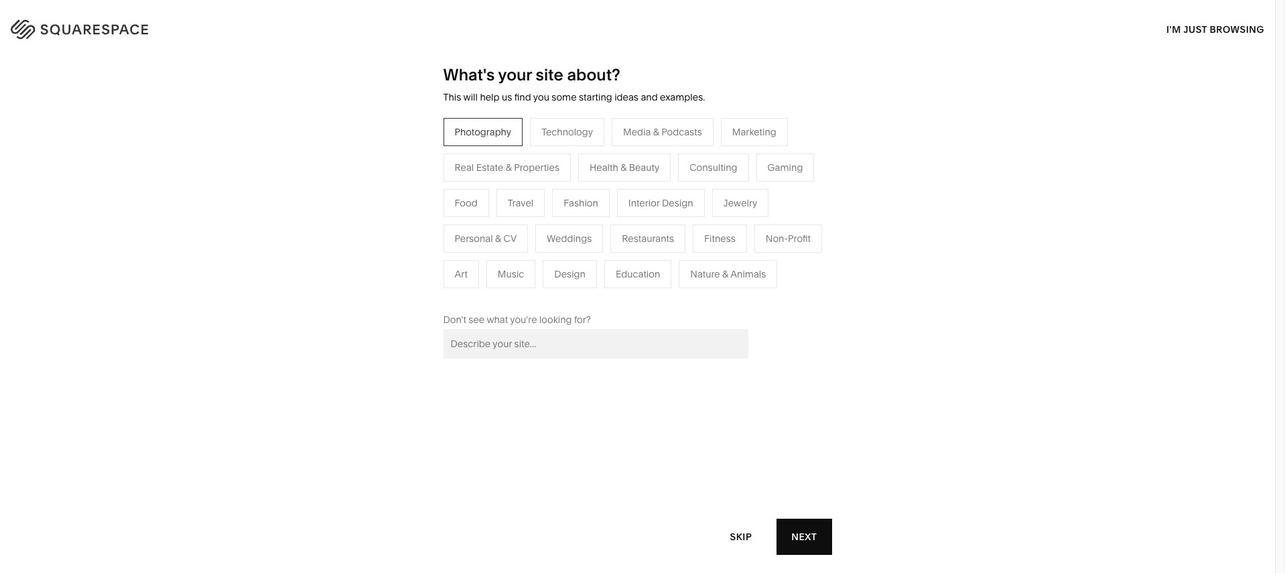 Task type: locate. For each thing, give the bounding box(es) containing it.
estate down music
[[507, 287, 534, 299]]

nature down fitness radio
[[691, 268, 720, 280]]

&
[[653, 126, 660, 138], [506, 161, 512, 173], [621, 161, 627, 173], [656, 186, 662, 198], [659, 206, 665, 218], [515, 226, 521, 238], [495, 232, 501, 245], [397, 247, 403, 259], [723, 268, 729, 280], [536, 287, 542, 299]]

Personal & CV radio
[[443, 224, 528, 253]]

media up events
[[485, 226, 513, 238]]

1 horizontal spatial media
[[623, 126, 651, 138]]

health
[[590, 161, 619, 173]]

consulting
[[690, 161, 738, 173]]

restaurants link
[[485, 206, 551, 218]]

0 horizontal spatial media & podcasts
[[485, 226, 564, 238]]

1 horizontal spatial weddings
[[547, 232, 592, 245]]

media & podcasts down restaurants link
[[485, 226, 564, 238]]

0 horizontal spatial real
[[455, 161, 474, 173]]

gaming
[[768, 161, 803, 173]]

restaurants inside 'radio'
[[622, 232, 674, 245]]

0 vertical spatial non-
[[766, 232, 788, 245]]

personal & cv
[[455, 232, 517, 245]]

animals down fitness radio
[[731, 268, 766, 280]]

home & decor
[[627, 186, 691, 198]]

fitness
[[627, 226, 658, 238], [705, 232, 736, 245]]

Gaming radio
[[757, 153, 815, 182]]

skip
[[730, 531, 752, 543]]

Interior Design radio
[[617, 189, 705, 217]]

0 vertical spatial nature
[[627, 206, 656, 218]]

help
[[480, 91, 500, 103]]

media & podcasts inside option
[[623, 126, 702, 138]]

properties
[[514, 161, 560, 173], [545, 287, 590, 299]]

media & podcasts
[[623, 126, 702, 138], [485, 226, 564, 238]]

design
[[662, 197, 694, 209], [555, 268, 586, 280]]

fashion
[[564, 197, 598, 209]]

estate inside real estate & properties radio
[[476, 161, 504, 173]]

travel
[[485, 186, 511, 198], [508, 197, 534, 209]]

restaurants
[[485, 206, 537, 218], [622, 232, 674, 245]]

weddings link
[[485, 267, 544, 279]]

weddings down events link
[[485, 267, 530, 279]]

1 horizontal spatial animals
[[731, 268, 766, 280]]

this
[[443, 91, 461, 103]]

real estate & properties inside radio
[[455, 161, 560, 173]]

nature down home at the top of page
[[627, 206, 656, 218]]

Food radio
[[443, 189, 489, 217]]

non-
[[766, 232, 788, 245], [406, 247, 428, 259]]

0 horizontal spatial non-
[[406, 247, 428, 259]]

1 horizontal spatial restaurants
[[622, 232, 674, 245]]

nature & animals down home & decor link
[[627, 206, 702, 218]]

1 vertical spatial media
[[485, 226, 513, 238]]

1 vertical spatial animals
[[731, 268, 766, 280]]

non- down jewelry option
[[766, 232, 788, 245]]

interior design
[[629, 197, 694, 209]]

Design radio
[[543, 260, 597, 288]]

podcasts down the examples.
[[662, 126, 702, 138]]

1 vertical spatial nature
[[691, 268, 720, 280]]

media up beauty
[[623, 126, 651, 138]]

will
[[464, 91, 478, 103]]

0 horizontal spatial media
[[485, 226, 513, 238]]

degraw element
[[458, 458, 818, 573]]

media & podcasts down and
[[623, 126, 702, 138]]

music
[[498, 268, 524, 280]]

weddings inside radio
[[547, 232, 592, 245]]

0 vertical spatial podcasts
[[662, 126, 702, 138]]

looking
[[540, 314, 572, 326]]

1 horizontal spatial non-
[[766, 232, 788, 245]]

Real Estate & Properties radio
[[443, 153, 571, 182]]

1 horizontal spatial nature
[[691, 268, 720, 280]]

1 vertical spatial weddings
[[485, 267, 530, 279]]

nature & animals down fitness radio
[[691, 268, 766, 280]]

0 vertical spatial properties
[[514, 161, 560, 173]]

travel up media & podcasts link
[[508, 197, 534, 209]]

1 vertical spatial non-
[[406, 247, 428, 259]]

degraw image
[[458, 458, 818, 573]]

restaurants down nature & animals link
[[622, 232, 674, 245]]

animals
[[667, 206, 702, 218], [731, 268, 766, 280]]

home
[[627, 186, 654, 198]]

1 vertical spatial design
[[555, 268, 586, 280]]

properties up the looking
[[545, 287, 590, 299]]

properties up travel option
[[514, 161, 560, 173]]

1 vertical spatial properties
[[545, 287, 590, 299]]

about?
[[567, 65, 621, 84]]

media & podcasts link
[[485, 226, 577, 238]]

0 vertical spatial weddings
[[547, 232, 592, 245]]

real estate & properties up travel link
[[455, 161, 560, 173]]

fitness up nature & animals option
[[705, 232, 736, 245]]

0 horizontal spatial fitness
[[627, 226, 658, 238]]

media
[[623, 126, 651, 138], [485, 226, 513, 238]]

1 vertical spatial nature & animals
[[691, 268, 766, 280]]

podcasts
[[662, 126, 702, 138], [523, 226, 564, 238]]

0 horizontal spatial nature
[[627, 206, 656, 218]]

estate up travel link
[[476, 161, 504, 173]]

0 vertical spatial real estate & properties
[[455, 161, 560, 173]]

1 horizontal spatial podcasts
[[662, 126, 702, 138]]

weddings
[[547, 232, 592, 245], [485, 267, 530, 279]]

1 horizontal spatial media & podcasts
[[623, 126, 702, 138]]

non- right community
[[406, 247, 428, 259]]

weddings up design radio
[[547, 232, 592, 245]]

1 horizontal spatial estate
[[507, 287, 534, 299]]

0 horizontal spatial podcasts
[[523, 226, 564, 238]]

podcasts down restaurants link
[[523, 226, 564, 238]]

0 vertical spatial animals
[[667, 206, 702, 218]]

1 horizontal spatial design
[[662, 197, 694, 209]]

i'm just browsing
[[1167, 23, 1265, 35]]

0 vertical spatial media & podcasts
[[623, 126, 702, 138]]

0 vertical spatial estate
[[476, 161, 504, 173]]

Photography radio
[[443, 118, 523, 146]]

photography
[[455, 126, 512, 138]]

1 horizontal spatial fitness
[[705, 232, 736, 245]]

fitness down interior
[[627, 226, 658, 238]]

Nature & Animals radio
[[679, 260, 778, 288]]

nature
[[627, 206, 656, 218], [691, 268, 720, 280]]

and
[[641, 91, 658, 103]]

community & non-profits link
[[344, 247, 469, 259]]

art
[[455, 268, 468, 280]]

real up food option
[[455, 161, 474, 173]]

nature & animals
[[627, 206, 702, 218], [691, 268, 766, 280]]

0 horizontal spatial design
[[555, 268, 586, 280]]

events
[[485, 247, 514, 259]]

real estate & properties
[[455, 161, 560, 173], [485, 287, 590, 299]]

Fitness radio
[[693, 224, 747, 253]]

next button
[[777, 519, 832, 555]]

1 horizontal spatial real
[[485, 287, 504, 299]]

0 vertical spatial media
[[623, 126, 651, 138]]

real down music
[[485, 287, 504, 299]]

0 horizontal spatial animals
[[667, 206, 702, 218]]

0 vertical spatial design
[[662, 197, 694, 209]]

Travel radio
[[497, 189, 545, 217]]

0 horizontal spatial restaurants
[[485, 206, 537, 218]]

real estate & properties up you're at the left bottom
[[485, 287, 590, 299]]

estate
[[476, 161, 504, 173], [507, 287, 534, 299]]

real
[[455, 161, 474, 173], [485, 287, 504, 299]]

you're
[[510, 314, 537, 326]]

0 vertical spatial real
[[455, 161, 474, 173]]

log
[[1227, 21, 1247, 33]]

1 vertical spatial restaurants
[[622, 232, 674, 245]]

restaurants down travel link
[[485, 206, 537, 218]]

i'm
[[1167, 23, 1182, 35]]

animals down decor
[[667, 206, 702, 218]]

0 horizontal spatial estate
[[476, 161, 504, 173]]

jewelry
[[724, 197, 758, 209]]



Task type: describe. For each thing, give the bounding box(es) containing it.
starting
[[579, 91, 612, 103]]

properties inside radio
[[514, 161, 560, 173]]

what's your site about? this will help us find you some starting ideas and examples.
[[443, 65, 705, 103]]

Fashion radio
[[553, 189, 610, 217]]

0 vertical spatial nature & animals
[[627, 206, 702, 218]]

squarespace logo image
[[27, 16, 176, 38]]

nature inside option
[[691, 268, 720, 280]]

find
[[515, 91, 531, 103]]

your
[[498, 65, 532, 84]]

profits
[[428, 247, 456, 259]]

travel inside option
[[508, 197, 534, 209]]

what's
[[443, 65, 495, 84]]

community
[[344, 247, 395, 259]]

fitness link
[[627, 226, 671, 238]]

travel down real estate & properties radio
[[485, 186, 511, 198]]

Health & Beauty radio
[[579, 153, 671, 182]]

fitness inside fitness radio
[[705, 232, 736, 245]]

interior
[[629, 197, 660, 209]]

just
[[1184, 23, 1208, 35]]

personal
[[455, 232, 493, 245]]

don't see what you're looking for?
[[443, 314, 591, 326]]

events link
[[485, 247, 528, 259]]

home & decor link
[[627, 186, 705, 198]]

Don't see what you're looking for? field
[[443, 329, 748, 358]]

technology
[[542, 126, 593, 138]]

examples.
[[660, 91, 705, 103]]

Non-Profit radio
[[755, 224, 823, 253]]

Jewelry radio
[[712, 189, 769, 217]]

nature & animals inside nature & animals option
[[691, 268, 766, 280]]

Art radio
[[443, 260, 479, 288]]

design inside the interior design radio
[[662, 197, 694, 209]]

0 vertical spatial restaurants
[[485, 206, 537, 218]]

log             in link
[[1227, 21, 1259, 33]]

community & non-profits
[[344, 247, 456, 259]]

design inside design radio
[[555, 268, 586, 280]]

0 horizontal spatial weddings
[[485, 267, 530, 279]]

in
[[1249, 21, 1259, 33]]

marketing
[[733, 126, 777, 138]]

Consulting radio
[[679, 153, 749, 182]]

health & beauty
[[590, 161, 660, 173]]

Marketing radio
[[721, 118, 788, 146]]

log             in
[[1227, 21, 1259, 33]]

skip button
[[716, 518, 767, 555]]

1 vertical spatial podcasts
[[523, 226, 564, 238]]

Weddings radio
[[536, 224, 603, 253]]

beauty
[[629, 161, 660, 173]]

food
[[455, 197, 478, 209]]

next
[[792, 531, 817, 543]]

animals inside option
[[731, 268, 766, 280]]

non-profit
[[766, 232, 811, 245]]

you
[[533, 91, 550, 103]]

media inside option
[[623, 126, 651, 138]]

Music radio
[[487, 260, 536, 288]]

decor
[[664, 186, 691, 198]]

us
[[502, 91, 512, 103]]

nature & animals link
[[627, 206, 716, 218]]

for?
[[574, 314, 591, 326]]

don't
[[443, 314, 467, 326]]

real inside radio
[[455, 161, 474, 173]]

1 vertical spatial media & podcasts
[[485, 226, 564, 238]]

site
[[536, 65, 564, 84]]

Education radio
[[605, 260, 672, 288]]

ideas
[[615, 91, 639, 103]]

real estate & properties link
[[485, 287, 603, 299]]

cv
[[504, 232, 517, 245]]

non- inside option
[[766, 232, 788, 245]]

travel link
[[485, 186, 524, 198]]

profit
[[788, 232, 811, 245]]

i'm just browsing link
[[1167, 11, 1265, 48]]

& inside option
[[723, 268, 729, 280]]

1 vertical spatial real
[[485, 287, 504, 299]]

1 vertical spatial real estate & properties
[[485, 287, 590, 299]]

Restaurants radio
[[611, 224, 686, 253]]

some
[[552, 91, 577, 103]]

podcasts inside option
[[662, 126, 702, 138]]

education
[[616, 268, 660, 280]]

Media & Podcasts radio
[[612, 118, 714, 146]]

browsing
[[1210, 23, 1265, 35]]

see
[[469, 314, 485, 326]]

1 vertical spatial estate
[[507, 287, 534, 299]]

squarespace logo link
[[27, 16, 273, 38]]

Technology radio
[[530, 118, 605, 146]]

what
[[487, 314, 508, 326]]



Task type: vqa. For each thing, say whether or not it's contained in the screenshot.
Jewelry 'radio'
yes



